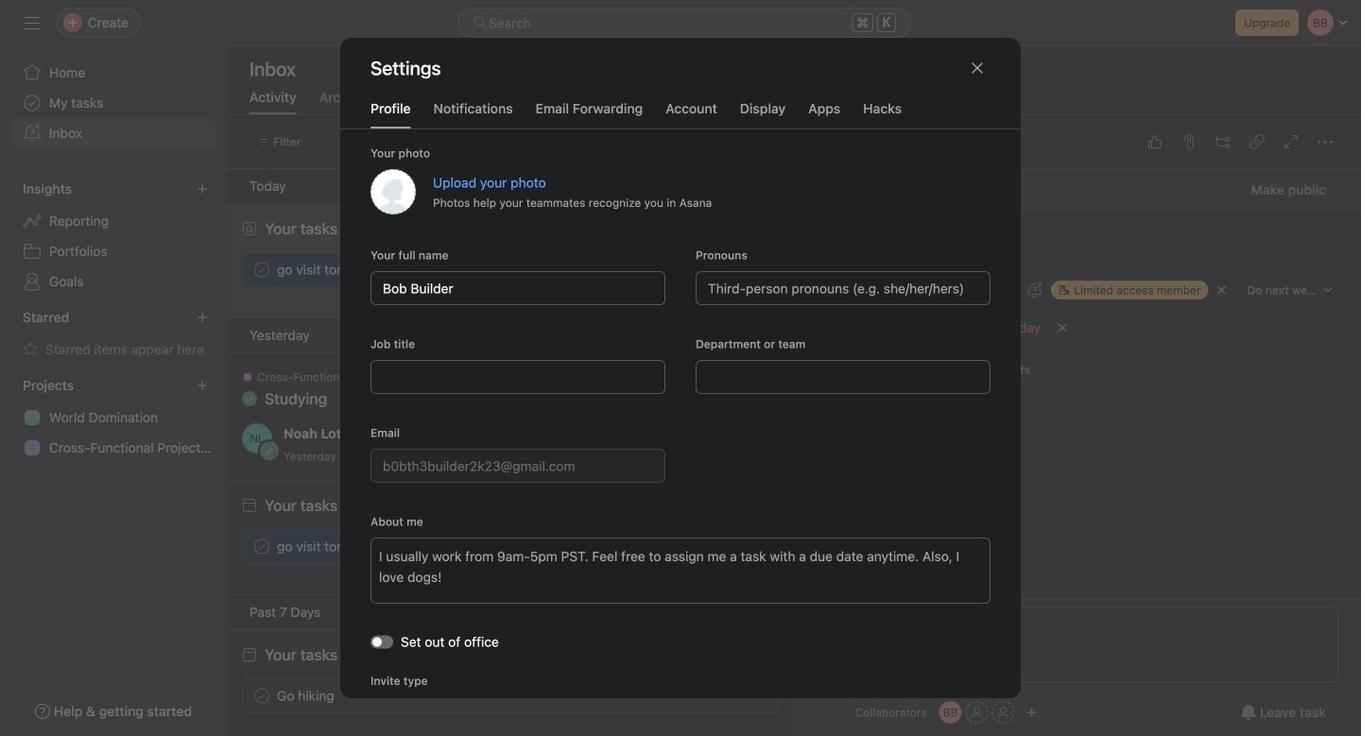 Task type: describe. For each thing, give the bounding box(es) containing it.
add subtask image
[[1216, 134, 1231, 149]]

full screen image
[[1284, 134, 1299, 149]]

hide sidebar image
[[25, 15, 40, 30]]

1 mark complete image from the top
[[251, 259, 273, 281]]

go visit tomy dialog
[[795, 115, 1362, 737]]

upload new photo image
[[371, 169, 416, 215]]

your tasks for mar 20, task element
[[265, 497, 415, 515]]

open user profile image
[[242, 424, 272, 454]]

projects element
[[0, 369, 227, 467]]

1 horizontal spatial add or remove collaborators image
[[1027, 707, 1038, 719]]

0 horizontal spatial add or remove collaborators image
[[940, 702, 962, 724]]

clear due date image
[[1057, 322, 1069, 334]]

0 likes. click to like this task image
[[1148, 134, 1163, 149]]

copy task link image
[[1250, 134, 1265, 149]]

mark complete image
[[251, 536, 273, 558]]



Task type: locate. For each thing, give the bounding box(es) containing it.
mark complete image down your tasks for today, task element
[[251, 259, 273, 281]]

Mark complete checkbox
[[251, 536, 273, 558]]

starred element
[[0, 301, 227, 369]]

2 mark complete image from the top
[[251, 685, 273, 708]]

None text field
[[371, 360, 666, 394], [696, 360, 991, 394], [371, 449, 666, 483], [371, 360, 666, 394], [696, 360, 991, 394], [371, 449, 666, 483]]

main content
[[795, 169, 1362, 737]]

settings tab list
[[340, 98, 1021, 130]]

Task Name text field
[[804, 222, 1339, 266]]

I usually work from 9am-5pm PST. Feel free to assign me a task with a due date anytime. Also, I love dogs! text field
[[371, 538, 991, 604]]

global element
[[0, 46, 227, 160]]

mark complete image down your tasks for mar 15, task element
[[251, 685, 273, 708]]

Third-person pronouns (e.g. she/her/hers) text field
[[696, 271, 991, 305]]

Mark complete checkbox
[[251, 259, 273, 281], [251, 685, 273, 708]]

mark complete image
[[251, 259, 273, 281], [251, 685, 273, 708]]

close this dialog image
[[970, 61, 985, 76]]

mark complete checkbox down your tasks for today, task element
[[251, 259, 273, 281]]

insights element
[[0, 172, 227, 301]]

1 mark complete checkbox from the top
[[251, 259, 273, 281]]

your tasks for mar 15, task element
[[265, 646, 412, 664]]

add or remove collaborators image
[[940, 702, 962, 724], [1027, 707, 1038, 719]]

dialog
[[340, 38, 1021, 737]]

remove assignee image
[[1217, 285, 1228, 296]]

0 vertical spatial mark complete image
[[251, 259, 273, 281]]

1 vertical spatial mark complete image
[[251, 685, 273, 708]]

1 vertical spatial mark complete checkbox
[[251, 685, 273, 708]]

mark complete checkbox down your tasks for mar 15, task element
[[251, 685, 273, 708]]

2 mark complete checkbox from the top
[[251, 685, 273, 708]]

None text field
[[371, 271, 666, 305]]

0 vertical spatial mark complete checkbox
[[251, 259, 273, 281]]

switch
[[371, 636, 393, 649]]

your tasks for today, task element
[[265, 220, 405, 238]]



Task type: vqa. For each thing, say whether or not it's contained in the screenshot.
'Full screen' image on the right
yes



